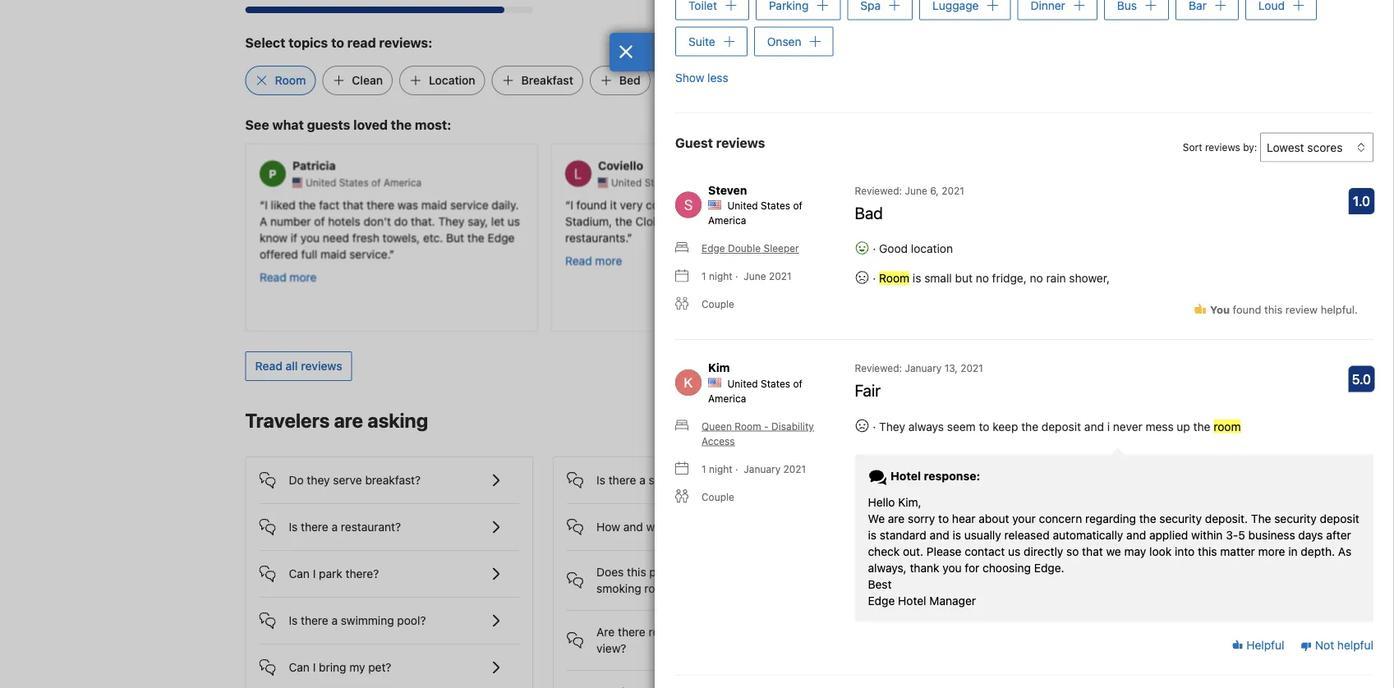 Task type: describe. For each thing, give the bounding box(es) containing it.
let
[[491, 214, 504, 228]]

see availability button
[[1049, 407, 1149, 437]]

you inside " i liked the fact that there was maid service daily. a number of hotels don't do that.  they say, let us know if you need fresh towels, etc.  but the edge offered full maid service.
[[300, 230, 319, 244]]

united down steven
[[728, 200, 758, 211]]

2021 right 6,
[[942, 185, 965, 196]]

it.
[[950, 280, 959, 293]]

of up wonderful.
[[983, 177, 992, 188]]

helpful
[[1338, 639, 1374, 652]]

america up that.
[[383, 177, 421, 188]]

and left i
[[1085, 420, 1104, 433]]

reviewed: for fair
[[855, 363, 902, 374]]

hotel inside hello kim, we are sorry to hear about your concern regarding the security deposit. the security deposit is standard and is usually released automatically and applied within 3-5 business days after check out. please contact us directly so that we may look into this matter more in depth. as always, thank you for choosing edge. best edge hotel manager
[[898, 594, 927, 608]]

liked inside " i liked the fact that there was maid service daily. a number of hotels don't do that.  they say, let us know if you need fresh towels, etc.  but the edge offered full maid service.
[[271, 198, 295, 211]]

6,
[[930, 185, 939, 196]]

there?
[[346, 567, 379, 581]]

edge double sleeper
[[702, 243, 799, 254]]

this inside hello kim, we are sorry to hear about your concern regarding the security deposit. the security deposit is standard and is usually released automatically and applied within 3-5 business days after check out. please contact us directly so that we may look into this matter more in depth. as always, thank you for choosing edge. best edge hotel manager
[[1198, 545, 1218, 558]]

onsen
[[767, 34, 802, 48]]

travelers are asking
[[245, 409, 428, 432]]

check
[[868, 545, 900, 558]]

night for fair
[[709, 463, 733, 475]]

states up -
[[761, 378, 791, 389]]

" for don't
[[389, 247, 394, 260]]

read all reviews button
[[245, 352, 352, 381]]

and up may
[[1127, 528, 1147, 542]]

a right ask
[[989, 590, 995, 604]]

pay?
[[701, 520, 726, 534]]

fair
[[855, 381, 881, 400]]

2 horizontal spatial is
[[953, 528, 961, 542]]

this left review
[[1265, 303, 1283, 315]]

i for " i found it very conveniently located to yankee stadium, the cloisters and many delicious restaurants.
[[570, 198, 573, 211]]

does this property have non- smoking rooms? button
[[567, 551, 827, 597]]

don't
[[363, 214, 391, 228]]

a
[[259, 214, 267, 228]]

view?
[[597, 642, 627, 656]]

most:
[[415, 117, 452, 133]]

room
[[1214, 420, 1241, 433]]

-
[[764, 421, 769, 432]]

1 for fair
[[702, 463, 706, 475]]

couple for bad
[[702, 299, 735, 310]]

fresh
[[352, 230, 379, 244]]

is there a swimming pool? button
[[259, 598, 520, 631]]

location
[[911, 242, 953, 255]]

of up conveniently
[[677, 177, 686, 188]]

the left fact
[[298, 198, 316, 211]]

can i bring my pet?
[[289, 661, 392, 675]]

sort
[[1183, 142, 1203, 153]]

helpful button
[[1232, 637, 1285, 654]]

ask a question button
[[955, 583, 1055, 612]]

the inside hello kim, we are sorry to hear about your concern regarding the security deposit. the security deposit is standard and is usually released automatically and applied within 3-5 business days after check out. please contact us directly so that we may look into this matter more in depth. as always, thank you for choosing edge. best edge hotel manager
[[1140, 512, 1157, 525]]

reviews:
[[379, 35, 433, 50]]

mess
[[1146, 420, 1174, 433]]

are there rooms with an ocean view? button
[[567, 611, 827, 657]]

we inside " everything was wonderful. the staff was amazing. luis, dominic and eric were very helpful, professional and very informative. we liked it so much we reserved it for thanksgiving weekend. i would recommend this hotel to anyone. loved it.
[[957, 247, 972, 260]]

2 horizontal spatial it
[[1024, 247, 1031, 260]]

luis,
[[922, 214, 947, 228]]

for inside " everything was wonderful. the staff was amazing. luis, dominic and eric were very helpful, professional and very informative. we liked it so much we reserved it for thanksgiving weekend. i would recommend this hotel to anyone. loved it.
[[1034, 247, 1049, 260]]

located
[[716, 198, 755, 211]]

weekend.
[[871, 263, 921, 277]]

concern
[[1039, 512, 1083, 525]]

loved
[[354, 117, 388, 133]]

the right keep
[[1022, 420, 1039, 433]]

your
[[1013, 512, 1036, 525]]

eric
[[1019, 214, 1039, 228]]

this inside does this property have non- smoking rooms?
[[627, 566, 646, 579]]

daily.
[[491, 198, 519, 211]]

there for is there a restaurant?
[[301, 520, 329, 534]]

were
[[1042, 214, 1068, 228]]

america up located
[[689, 177, 727, 188]]

steven
[[708, 183, 747, 197]]

yankee
[[772, 198, 810, 211]]

sorry
[[908, 512, 936, 525]]

1 night · june 2021
[[702, 271, 792, 282]]

is there a spa?
[[597, 474, 674, 487]]

location
[[429, 73, 476, 87]]

0 vertical spatial january
[[905, 363, 942, 374]]

the inside " everything was wonderful. the staff was amazing. luis, dominic and eric were very helpful, professional and very informative. we liked it so much we reserved it for thanksgiving weekend. i would recommend this hotel to anyone. loved it.
[[1019, 198, 1039, 211]]

states up the delicious
[[761, 200, 791, 211]]

edge inside hello kim, we are sorry to hear about your concern regarding the security deposit. the security deposit is standard and is usually released automatically and applied within 3-5 business days after check out. please contact us directly so that we may look into this matter more in depth. as always, thank you for choosing edge. best edge hotel manager
[[868, 594, 895, 608]]

states right 6,
[[950, 177, 980, 188]]

2 vertical spatial read
[[255, 359, 283, 373]]

guest
[[676, 135, 713, 150]]

1 horizontal spatial it
[[899, 247, 905, 260]]

united states of america up edge double sleeper
[[708, 200, 803, 226]]

united states of america image
[[292, 177, 302, 187]]

my
[[349, 661, 365, 675]]

small
[[925, 271, 952, 285]]

see for see availability
[[1059, 415, 1079, 429]]

0 horizontal spatial june
[[744, 271, 766, 282]]

· down "edge double sleeper" "link"
[[736, 271, 738, 282]]

0 horizontal spatial january
[[744, 463, 781, 475]]

depth.
[[1301, 545, 1336, 558]]

days
[[1299, 528, 1324, 542]]

" for " i found it very conveniently located to yankee stadium, the cloisters and many delicious restaurants.
[[565, 198, 570, 211]]

helpful
[[1244, 639, 1285, 652]]

more for " i found it very conveniently located to yankee stadium, the cloisters and many delicious restaurants.
[[595, 253, 622, 267]]

automatically
[[1053, 528, 1124, 542]]

of up disability
[[793, 378, 803, 389]]

of up "sleeper"
[[793, 200, 803, 211]]

1 horizontal spatial is
[[913, 271, 922, 285]]

found inside " i found it very conveniently located to yankee stadium, the cloisters and many delicious restaurants.
[[576, 198, 607, 211]]

review
[[1286, 303, 1318, 315]]

we inside hello kim, we are sorry to hear about your concern regarding the security deposit. the security deposit is standard and is usually released automatically and applied within 3-5 business days after check out. please contact us directly so that we may look into this matter more in depth. as always, thank you for choosing edge. best edge hotel manager
[[868, 512, 885, 525]]

2 security from the left
[[1275, 512, 1317, 525]]

read more for " i found it very conveniently located to yankee stadium, the cloisters and many delicious restaurants.
[[565, 253, 622, 267]]

is for is there a swimming pool?
[[289, 614, 298, 628]]

reviewed: june 6, 2021
[[855, 185, 965, 196]]

2 no from the left
[[1030, 271, 1043, 285]]

states up conveniently
[[644, 177, 674, 188]]

hello kim, we are sorry to hear about your concern regarding the security deposit. the security deposit is standard and is usually released automatically and applied within 3-5 business days after check out. please contact us directly so that we may look into this matter more in depth. as always, thank you for choosing edge. best edge hotel manager
[[868, 495, 1360, 608]]

edge.
[[1035, 561, 1065, 575]]

" for " everything was wonderful. the staff was amazing. luis, dominic and eric were very helpful, professional and very informative. we liked it so much we reserved it for thanksgiving weekend. i would recommend this hotel to anyone. loved it.
[[871, 198, 876, 211]]

to inside hello kim, we are sorry to hear about your concern regarding the security deposit. the security deposit is standard and is usually released automatically and applied within 3-5 business days after check out. please contact us directly so that we may look into this matter more in depth. as always, thank you for choosing edge. best edge hotel manager
[[939, 512, 949, 525]]

the down say,
[[467, 230, 484, 244]]

please
[[927, 545, 962, 558]]

does
[[597, 566, 624, 579]]

read more for " i liked the fact that there was maid service daily. a number of hotels don't do that.  they say, let us know if you need fresh towels, etc.  but the edge offered full maid service.
[[259, 270, 316, 283]]

· for · they always seem to keep the deposit and i never mess up the room
[[873, 420, 876, 433]]

ask
[[965, 590, 986, 604]]

hello
[[868, 495, 895, 509]]

do they serve breakfast?
[[289, 474, 421, 487]]

can for can i bring my pet?
[[289, 661, 310, 675]]

not helpful
[[1313, 639, 1374, 652]]

i for can i park there?
[[313, 567, 316, 581]]

fridge,
[[992, 271, 1027, 285]]

states up fact
[[339, 177, 368, 188]]

close image
[[619, 45, 634, 58]]

america up queen
[[708, 393, 746, 404]]

· down queen room - disability access link
[[736, 463, 738, 475]]

queen room - disability access link
[[676, 419, 835, 449]]

full
[[301, 247, 317, 260]]

but
[[955, 271, 973, 285]]

the right loved
[[391, 117, 412, 133]]

say,
[[467, 214, 488, 228]]

united down coviello at the top of the page
[[611, 177, 642, 188]]

more inside hello kim, we are sorry to hear about your concern regarding the security deposit. the security deposit is standard and is usually released automatically and applied within 3-5 business days after check out. please contact us directly so that we may look into this matter more in depth. as always, thank you for choosing edge. best edge hotel manager
[[1259, 545, 1286, 558]]

hotel
[[1054, 263, 1080, 277]]

united states of america up wonderful.
[[917, 177, 1033, 188]]

1.0
[[1353, 193, 1371, 209]]

so inside " everything was wonderful. the staff was amazing. luis, dominic and eric were very helpful, professional and very informative. we liked it so much we reserved it for thanksgiving weekend. i would recommend this hotel to anyone. loved it.
[[908, 247, 921, 260]]

property
[[650, 566, 695, 579]]

ask a question
[[965, 590, 1045, 604]]

to inside " i found it very conveniently located to yankee stadium, the cloisters and many delicious restaurants.
[[758, 198, 769, 211]]

i left pay?
[[695, 520, 698, 534]]

reviewed: for bad
[[855, 185, 902, 196]]

1 vertical spatial maid
[[320, 247, 346, 260]]

sleeper
[[764, 243, 799, 254]]

coviello
[[598, 159, 643, 172]]

reserved
[[975, 247, 1021, 260]]

· for · good location
[[873, 242, 876, 255]]

patricia
[[292, 159, 335, 172]]

and up reserved
[[981, 230, 1001, 244]]

see what guests loved the most:
[[245, 117, 452, 133]]

read more button for i liked the fact that there was maid service daily. a number of hotels don't do that.  they say, let us know if you need fresh towels, etc.  but the edge offered full maid service.
[[259, 269, 316, 285]]

out.
[[903, 545, 924, 558]]

free wifi 9.0 meter
[[245, 6, 533, 13]]

0 vertical spatial deposit
[[1042, 420, 1082, 433]]

reviews inside button
[[301, 359, 342, 373]]

ocean
[[726, 626, 759, 639]]

can for can i park there?
[[289, 567, 310, 581]]

as
[[1339, 545, 1352, 558]]

swimming
[[341, 614, 394, 628]]

deposit inside hello kim, we are sorry to hear about your concern regarding the security deposit. the security deposit is standard and is usually released automatically and applied within 3-5 business days after check out. please contact us directly so that we may look into this matter more in depth. as always, thank you for choosing edge. best edge hotel manager
[[1320, 512, 1360, 525]]

can i bring my pet? button
[[259, 645, 520, 678]]

found inside list of reviews region
[[1233, 303, 1262, 315]]

· room is small but no fridge, no rain shower,
[[870, 271, 1110, 285]]

america up wonderful.
[[995, 177, 1033, 188]]

and left eric
[[996, 214, 1016, 228]]

delicious
[[740, 214, 787, 228]]

stadium,
[[565, 214, 612, 228]]

1 night · january 2021
[[702, 463, 806, 475]]



Task type: locate. For each thing, give the bounding box(es) containing it.
does this property have non- smoking rooms?
[[597, 566, 752, 596]]

can
[[289, 567, 310, 581], [289, 661, 310, 675]]

of up don't
[[371, 177, 381, 188]]

night down "edge double sleeper" "link"
[[709, 271, 733, 282]]

2 was from the left
[[935, 198, 956, 211]]

and inside " i found it very conveniently located to yankee stadium, the cloisters and many delicious restaurants.
[[685, 214, 705, 228]]

informative.
[[1030, 230, 1092, 244]]

what
[[272, 117, 304, 133]]

the inside hello kim, we are sorry to hear about your concern regarding the security deposit. the security deposit is standard and is usually released automatically and applied within 3-5 business days after check out. please contact us directly so that we may look into this matter more in depth. as always, thank you for choosing edge. best edge hotel manager
[[1251, 512, 1272, 525]]

read for " i found it very conveniently located to yankee stadium, the cloisters and many delicious restaurants.
[[565, 253, 592, 267]]

0 vertical spatial so
[[908, 247, 921, 260]]

can inside can i park there? "button"
[[289, 567, 310, 581]]

1 horizontal spatial we
[[1096, 230, 1112, 244]]

we down hello
[[868, 512, 885, 525]]

0 horizontal spatial we
[[957, 247, 972, 260]]

guests
[[307, 117, 350, 133]]

read more down restaurants. on the top left of page
[[565, 253, 622, 267]]

was down 6,
[[935, 198, 956, 211]]

us inside " i liked the fact that there was maid service daily. a number of hotels don't do that.  they say, let us know if you need fresh towels, etc.  but the edge offered full maid service.
[[507, 214, 520, 228]]

shower,
[[1069, 271, 1110, 285]]

1 vertical spatial see
[[1059, 415, 1079, 429]]

1 horizontal spatial "
[[565, 198, 570, 211]]

couple
[[702, 299, 735, 310], [702, 491, 735, 503]]

there for is there a spa?
[[609, 474, 636, 487]]

2 horizontal spatial room
[[879, 271, 910, 285]]

1 was from the left
[[397, 198, 418, 211]]

there for are there rooms with an ocean view?
[[618, 626, 646, 639]]

1 horizontal spatial read more button
[[565, 252, 622, 269]]

1 no from the left
[[976, 271, 989, 285]]

0 horizontal spatial found
[[576, 198, 607, 211]]

read more
[[565, 253, 622, 267], [259, 270, 316, 283]]

so inside hello kim, we are sorry to hear about your concern regarding the security deposit. the security deposit is standard and is usually released automatically and applied within 3-5 business days after check out. please contact us directly so that we may look into this matter more in depth. as always, thank you for choosing edge. best edge hotel manager
[[1067, 545, 1079, 558]]

1 horizontal spatial june
[[905, 185, 928, 196]]

i up loved
[[924, 263, 927, 277]]

0 horizontal spatial edge
[[487, 230, 514, 244]]

1 vertical spatial they
[[879, 420, 906, 433]]

double
[[728, 243, 761, 254]]

1 horizontal spatial more
[[595, 253, 622, 267]]

for
[[1034, 247, 1049, 260], [965, 561, 980, 575]]

2 horizontal spatial "
[[871, 198, 876, 211]]

1 can from the top
[[289, 567, 310, 581]]

the up eric
[[1019, 198, 1039, 211]]

1 " from the left
[[259, 198, 264, 211]]

1 horizontal spatial found
[[1233, 303, 1262, 315]]

do inside button
[[678, 520, 692, 534]]

1 horizontal spatial january
[[905, 363, 942, 374]]

the
[[1019, 198, 1039, 211], [1251, 512, 1272, 525]]

edge inside "link"
[[702, 243, 725, 254]]

i inside " i found it very conveniently located to yankee stadium, the cloisters and many delicious restaurants.
[[570, 198, 573, 211]]

a for is there a spa?
[[640, 474, 646, 487]]

" for professional
[[959, 280, 964, 293]]

1 couple from the top
[[702, 299, 735, 310]]

0 vertical spatial do
[[394, 214, 408, 228]]

1 horizontal spatial are
[[888, 512, 905, 525]]

is inside button
[[289, 520, 298, 534]]

an
[[711, 626, 723, 639]]

3 " from the left
[[871, 198, 876, 211]]

the inside " i found it very conveniently located to yankee stadium, the cloisters and many delicious restaurants.
[[615, 214, 632, 228]]

so right good on the top right
[[908, 247, 921, 260]]

see left the what on the left of page
[[245, 117, 269, 133]]

less
[[708, 71, 729, 84]]

there inside are there rooms with an ocean view?
[[618, 626, 646, 639]]

see for see what guests loved the most:
[[245, 117, 269, 133]]

very inside " i found it very conveniently located to yankee stadium, the cloisters and many delicious restaurants.
[[620, 198, 643, 211]]

see availability
[[1059, 415, 1139, 429]]

so down the "automatically"
[[1067, 545, 1079, 558]]

couple for fair
[[702, 491, 735, 503]]

united down "patricia"
[[305, 177, 336, 188]]

clean
[[352, 73, 383, 87]]

1 vertical spatial hotel
[[898, 594, 927, 608]]

room for queen room - disability access
[[735, 421, 762, 432]]

they up but
[[438, 214, 464, 228]]

i left bring
[[313, 661, 316, 675]]

may
[[1125, 545, 1147, 558]]

2021 down disability
[[784, 463, 806, 475]]

1 horizontal spatial that
[[1082, 545, 1103, 558]]

june left 6,
[[905, 185, 928, 196]]

is for is there a spa?
[[597, 474, 606, 487]]

hotel response:
[[888, 470, 981, 483]]

america down located
[[708, 215, 746, 226]]

looking?
[[989, 541, 1054, 561]]

united states of america up -
[[708, 378, 803, 404]]

· down the helpful,
[[873, 271, 876, 285]]

1 horizontal spatial edge
[[702, 243, 725, 254]]

0 vertical spatial you
[[300, 230, 319, 244]]

dominic
[[950, 214, 993, 228]]

1 vertical spatial reviewed:
[[855, 363, 902, 374]]

1 security from the left
[[1160, 512, 1202, 525]]

0 vertical spatial maid
[[421, 198, 447, 211]]

to inside " everything was wonderful. the staff was amazing. luis, dominic and eric were very helpful, professional and very informative. we liked it so much we reserved it for thanksgiving weekend. i would recommend this hotel to anyone. loved it.
[[1084, 263, 1094, 277]]

couple down 1 night · june 2021
[[702, 299, 735, 310]]

is inside button
[[597, 474, 606, 487]]

0 vertical spatial liked
[[271, 198, 295, 211]]

that up hotels
[[342, 198, 363, 211]]

breakfast
[[522, 73, 574, 87]]

do inside " i liked the fact that there was maid service daily. a number of hotels don't do that.  they say, let us know if you need fresh towels, etc.  but the edge offered full maid service.
[[394, 214, 408, 228]]

we inside hello kim, we are sorry to hear about your concern regarding the security deposit. the security deposit is standard and is usually released automatically and applied within 3-5 business days after check out. please contact us directly so that we may look into this matter more in depth. as always, thank you for choosing edge. best edge hotel manager
[[1107, 545, 1122, 558]]

very down eric
[[1004, 230, 1027, 244]]

is there a swimming pool?
[[289, 614, 426, 628]]

i inside "button"
[[313, 567, 316, 581]]

" up a at the left of the page
[[259, 198, 264, 211]]

reviews right the all
[[301, 359, 342, 373]]

1 for bad
[[702, 271, 706, 282]]

1 horizontal spatial security
[[1275, 512, 1317, 525]]

was inside " i liked the fact that there was maid service daily. a number of hotels don't do that.  they say, let us know if you need fresh towels, etc.  but the edge offered full maid service.
[[397, 198, 418, 211]]

many
[[708, 214, 736, 228]]

1 horizontal spatial us
[[1008, 545, 1021, 558]]

you inside hello kim, we are sorry to hear about your concern regarding the security deposit. the security deposit is standard and is usually released automatically and applied within 3-5 business days after check out. please contact us directly so that we may look into this matter more in depth. as always, thank you for choosing edge. best edge hotel manager
[[943, 561, 962, 575]]

deposit left i
[[1042, 420, 1082, 433]]

hotels
[[328, 214, 360, 228]]

need
[[322, 230, 349, 244]]

i inside " everything was wonderful. the staff was amazing. luis, dominic and eric were very helpful, professional and very informative. we liked it so much we reserved it for thanksgiving weekend. i would recommend this hotel to anyone. loved it.
[[924, 263, 927, 277]]

is down can i park there?
[[289, 614, 298, 628]]

united states of america image
[[598, 177, 608, 187]]

0 horizontal spatial reviews
[[301, 359, 342, 373]]

to left read
[[331, 35, 344, 50]]

it inside " i found it very conveniently located to yankee stadium, the cloisters and many delicious restaurants.
[[610, 198, 617, 211]]

rain
[[1047, 271, 1066, 285]]

2 can from the top
[[289, 661, 310, 675]]

the right up at the right bottom of page
[[1194, 420, 1211, 433]]

0 vertical spatial 1
[[702, 271, 706, 282]]

2 vertical spatial more
[[1259, 545, 1286, 558]]

1 horizontal spatial liked
[[871, 247, 895, 260]]

0 vertical spatial hotel
[[891, 470, 921, 483]]

was right staff
[[1070, 198, 1090, 211]]

there right are
[[618, 626, 646, 639]]

for down the informative.
[[1034, 247, 1049, 260]]

we inside " everything was wonderful. the staff was amazing. luis, dominic and eric were very helpful, professional and very informative. we liked it so much we reserved it for thanksgiving weekend. i would recommend this hotel to anyone. loved it.
[[1096, 230, 1112, 244]]

1 vertical spatial found
[[1233, 303, 1262, 315]]

1 1 from the top
[[702, 271, 706, 282]]

" up stadium,
[[565, 198, 570, 211]]

is down hear
[[953, 528, 961, 542]]

1 horizontal spatial no
[[1030, 271, 1043, 285]]

but
[[446, 230, 464, 244]]

edge
[[487, 230, 514, 244], [702, 243, 725, 254], [868, 594, 895, 608]]

very up the 'cloisters' at the left top
[[620, 198, 643, 211]]

2021 right 13,
[[961, 363, 984, 374]]

room down good on the top right
[[879, 271, 910, 285]]

0 vertical spatial found
[[576, 198, 607, 211]]

fact
[[319, 198, 339, 211]]

number
[[270, 214, 311, 228]]

is inside button
[[289, 614, 298, 628]]

1 vertical spatial so
[[1067, 545, 1079, 558]]

if
[[290, 230, 297, 244]]

0 horizontal spatial read more
[[259, 270, 316, 283]]

0 horizontal spatial you
[[300, 230, 319, 244]]

is left small
[[913, 271, 922, 285]]

3 was from the left
[[1070, 198, 1090, 211]]

1 vertical spatial 1
[[702, 463, 706, 475]]

0 vertical spatial can
[[289, 567, 310, 581]]

hotel down thank
[[898, 594, 927, 608]]

maid down "need"
[[320, 247, 346, 260]]

2 horizontal spatial reviews
[[1206, 142, 1241, 153]]

1 vertical spatial deposit
[[1320, 512, 1360, 525]]

travelers
[[245, 409, 330, 432]]

show less
[[676, 71, 729, 84]]

· they always seem to keep the deposit and i never mess up the room
[[870, 420, 1241, 433]]

there inside button
[[301, 614, 329, 628]]

0 vertical spatial more
[[595, 253, 622, 267]]

seem
[[947, 420, 976, 433]]

can left bring
[[289, 661, 310, 675]]

0 horizontal spatial no
[[976, 271, 989, 285]]

keep
[[993, 420, 1019, 433]]

· left good on the top right
[[873, 242, 876, 255]]

spa?
[[649, 474, 674, 487]]

liked up "number"
[[271, 198, 295, 211]]

1 reviewed: from the top
[[855, 185, 902, 196]]

we left may
[[1107, 545, 1122, 558]]

helpful,
[[871, 230, 910, 244]]

2 horizontal spatial very
[[1071, 214, 1093, 228]]

· for · room is small but no fridge, no rain shower,
[[873, 271, 876, 285]]

0 horizontal spatial more
[[289, 270, 316, 283]]

everything
[[876, 198, 932, 211]]

1 night from the top
[[709, 271, 733, 282]]

0 horizontal spatial do
[[394, 214, 408, 228]]

no right but
[[976, 271, 989, 285]]

is for is there a restaurant?
[[289, 520, 298, 534]]

0 vertical spatial are
[[334, 409, 363, 432]]

1 horizontal spatial the
[[1251, 512, 1272, 525]]

1 vertical spatial do
[[678, 520, 692, 534]]

rooms
[[649, 626, 682, 639]]

edge down best
[[868, 594, 895, 608]]

and right how
[[624, 520, 643, 534]]

0 vertical spatial we
[[1096, 230, 1112, 244]]

1 horizontal spatial "
[[627, 230, 632, 244]]

thanksgiving
[[1052, 247, 1122, 260]]

of down fact
[[314, 214, 325, 228]]

access
[[702, 435, 735, 447]]

1 horizontal spatial deposit
[[1320, 512, 1360, 525]]

for down still
[[965, 561, 980, 575]]

2 couple from the top
[[702, 491, 735, 503]]

0 vertical spatial that
[[342, 198, 363, 211]]

0 horizontal spatial are
[[334, 409, 363, 432]]

to up the delicious
[[758, 198, 769, 211]]

that inside " i liked the fact that there was maid service daily. a number of hotels don't do that.  they say, let us know if you need fresh towels, etc.  but the edge offered full maid service.
[[342, 198, 363, 211]]

not helpful button
[[1301, 637, 1374, 654]]

1 vertical spatial june
[[744, 271, 766, 282]]

" inside " everything was wonderful. the staff was amazing. luis, dominic and eric were very helpful, professional and very informative. we liked it so much we reserved it for thanksgiving weekend. i would recommend this hotel to anyone. loved it.
[[871, 198, 876, 211]]

1 vertical spatial the
[[1251, 512, 1272, 525]]

0 vertical spatial read more
[[565, 253, 622, 267]]

1 vertical spatial we
[[1107, 545, 1122, 558]]

it up stadium,
[[610, 198, 617, 211]]

professional
[[913, 230, 978, 244]]

for inside hello kim, we are sorry to hear about your concern regarding the security deposit. the security deposit is standard and is usually released automatically and applied within 3-5 business days after check out. please contact us directly so that we may look into this matter more in depth. as always, thank you for choosing edge. best edge hotel manager
[[965, 561, 980, 575]]

1 horizontal spatial was
[[935, 198, 956, 211]]

read down restaurants. on the top left of page
[[565, 253, 592, 267]]

scored 5.0 element
[[1349, 366, 1375, 392]]

read more button down restaurants. on the top left of page
[[565, 252, 622, 269]]

they left always
[[879, 420, 906, 433]]

united down kim
[[728, 378, 758, 389]]

list of reviews region
[[666, 162, 1384, 689]]

they inside " i liked the fact that there was maid service daily. a number of hotels don't do that.  they say, let us know if you need fresh towels, etc.  but the edge offered full maid service.
[[438, 214, 464, 228]]

staff
[[1042, 198, 1066, 211]]

0 horizontal spatial is
[[868, 528, 877, 542]]

can inside can i bring my pet? button
[[289, 661, 310, 675]]

1 horizontal spatial room
[[735, 421, 762, 432]]

pool?
[[397, 614, 426, 628]]

united states of america
[[305, 177, 421, 188], [611, 177, 727, 188], [917, 177, 1033, 188], [708, 200, 803, 226], [708, 378, 803, 404]]

" for " i liked the fact that there was maid service daily. a number of hotels don't do that.  they say, let us know if you need fresh towels, etc.  but the edge offered full maid service.
[[259, 198, 264, 211]]

bad
[[855, 203, 883, 222]]

select
[[245, 35, 286, 50]]

that inside hello kim, we are sorry to hear about your concern regarding the security deposit. the security deposit is standard and is usually released automatically and applied within 3-5 business days after check out. please contact us directly so that we may look into this matter more in depth. as always, thank you for choosing edge. best edge hotel manager
[[1082, 545, 1103, 558]]

so
[[908, 247, 921, 260], [1067, 545, 1079, 558]]

i for can i bring my pet?
[[313, 661, 316, 675]]

reviews for sort
[[1206, 142, 1241, 153]]

read down offered
[[259, 270, 286, 283]]

manager
[[930, 594, 976, 608]]

june down edge double sleeper
[[744, 271, 766, 282]]

2 reviewed: from the top
[[855, 363, 902, 374]]

" for restaurants.
[[627, 230, 632, 244]]

" up amazing.
[[871, 198, 876, 211]]

reviews
[[716, 135, 765, 150], [1206, 142, 1241, 153], [301, 359, 342, 373]]

united up everything on the right of the page
[[917, 177, 947, 188]]

0 vertical spatial read
[[565, 253, 592, 267]]

park
[[319, 567, 342, 581]]

is there a restaurant? button
[[259, 504, 520, 537]]

is
[[597, 474, 606, 487], [289, 520, 298, 534], [289, 614, 298, 628]]

never
[[1113, 420, 1143, 433]]

it up "weekend."
[[899, 247, 905, 260]]

· good location
[[870, 242, 953, 255]]

0 horizontal spatial they
[[438, 214, 464, 228]]

0 vertical spatial the
[[1019, 198, 1039, 211]]

0 vertical spatial us
[[507, 214, 520, 228]]

2 1 from the top
[[702, 463, 706, 475]]

can left park
[[289, 567, 310, 581]]

1 horizontal spatial see
[[1059, 415, 1079, 429]]

0 vertical spatial very
[[620, 198, 643, 211]]

see inside button
[[1059, 415, 1079, 429]]

and
[[685, 214, 705, 228], [996, 214, 1016, 228], [981, 230, 1001, 244], [1085, 420, 1104, 433], [624, 520, 643, 534], [930, 528, 950, 542], [1127, 528, 1147, 542]]

read all reviews
[[255, 359, 342, 373]]

0 horizontal spatial liked
[[271, 198, 295, 211]]

0 vertical spatial night
[[709, 271, 733, 282]]

service
[[450, 198, 488, 211]]

0 horizontal spatial security
[[1160, 512, 1202, 525]]

a for is there a swimming pool?
[[332, 614, 338, 628]]

we up thanksgiving
[[1096, 230, 1112, 244]]

liked inside " everything was wonderful. the staff was amazing. luis, dominic and eric were very helpful, professional and very informative. we liked it so much we reserved it for thanksgiving weekend. i would recommend this hotel to anyone. loved it.
[[871, 247, 895, 260]]

scored 1.0 element
[[1349, 188, 1375, 214]]

they inside list of reviews region
[[879, 420, 906, 433]]

service.
[[349, 247, 389, 260]]

breakfast?
[[365, 474, 421, 487]]

there up don't
[[366, 198, 394, 211]]

a inside button
[[332, 614, 338, 628]]

there inside button
[[609, 474, 636, 487]]

up
[[1177, 420, 1191, 433]]

and inside button
[[624, 520, 643, 534]]

i
[[1108, 420, 1110, 433]]

1 down 'access'
[[702, 463, 706, 475]]

2 night from the top
[[709, 463, 733, 475]]

released
[[1005, 528, 1050, 542]]

1 horizontal spatial do
[[678, 520, 692, 534]]

2021 down "sleeper"
[[769, 271, 792, 282]]

by:
[[1244, 142, 1258, 153]]

room inside the 'queen room - disability access'
[[735, 421, 762, 432]]

1 vertical spatial is
[[289, 520, 298, 534]]

1 vertical spatial that
[[1082, 545, 1103, 558]]

us inside hello kim, we are sorry to hear about your concern regarding the security deposit. the security deposit is standard and is usually released automatically and applied within 3-5 business days after check out. please contact us directly so that we may look into this matter more in depth. as always, thank you for choosing edge. best edge hotel manager
[[1008, 545, 1021, 558]]

0 vertical spatial is
[[597, 474, 606, 487]]

i
[[264, 198, 267, 211], [570, 198, 573, 211], [924, 263, 927, 277], [695, 520, 698, 534], [313, 567, 316, 581], [313, 661, 316, 675]]

i for " i liked the fact that there was maid service daily. a number of hotels don't do that.  they say, let us know if you need fresh towels, etc.  but the edge offered full maid service.
[[264, 198, 267, 211]]

night for bad
[[709, 271, 733, 282]]

always
[[909, 420, 944, 433]]

you right the if
[[300, 230, 319, 244]]

rooms?
[[645, 582, 684, 596]]

2 " from the left
[[565, 198, 570, 211]]

there down they in the bottom left of the page
[[301, 520, 329, 534]]

edge down 'let' at the left of the page
[[487, 230, 514, 244]]

·
[[873, 242, 876, 255], [736, 271, 738, 282], [873, 271, 876, 285], [873, 420, 876, 433], [736, 463, 738, 475]]

of
[[371, 177, 381, 188], [677, 177, 686, 188], [983, 177, 992, 188], [793, 200, 803, 211], [314, 214, 325, 228], [793, 378, 803, 389]]

united states of america up don't
[[305, 177, 421, 188]]

i up a at the left of the page
[[264, 198, 267, 211]]

i inside " i liked the fact that there was maid service daily. a number of hotels don't do that.  they say, let us know if you need fresh towels, etc.  but the edge offered full maid service.
[[264, 198, 267, 211]]

1 horizontal spatial reviews
[[716, 135, 765, 150]]

" inside " i liked the fact that there was maid service daily. a number of hotels don't do that.  they say, let us know if you need fresh towels, etc.  but the edge offered full maid service.
[[259, 198, 264, 211]]

to left keep
[[979, 420, 990, 433]]

to left hear
[[939, 512, 949, 525]]

and up "please" at the right of the page
[[930, 528, 950, 542]]

wonderful.
[[959, 198, 1016, 211]]

0 horizontal spatial "
[[259, 198, 264, 211]]

found right you
[[1233, 303, 1262, 315]]

pet?
[[368, 661, 392, 675]]

"
[[259, 198, 264, 211], [565, 198, 570, 211], [871, 198, 876, 211]]

there for is there a swimming pool?
[[301, 614, 329, 628]]

2 horizontal spatial was
[[1070, 198, 1090, 211]]

read more button for i found it very conveniently located to yankee stadium, the cloisters and many delicious restaurants.
[[565, 252, 622, 269]]

united states of america up conveniently
[[611, 177, 727, 188]]

the up restaurants. on the top left of page
[[615, 214, 632, 228]]

" inside " i found it very conveniently located to yankee stadium, the cloisters and many delicious restaurants.
[[565, 198, 570, 211]]

0 vertical spatial june
[[905, 185, 928, 196]]

0 horizontal spatial read more button
[[259, 269, 316, 285]]

1 vertical spatial you
[[943, 561, 962, 575]]

this up the smoking on the bottom left of page
[[627, 566, 646, 579]]

are inside hello kim, we are sorry to hear about your concern regarding the security deposit. the security deposit is standard and is usually released automatically and applied within 3-5 business days after check out. please contact us directly so that we may look into this matter more in depth. as always, thank you for choosing edge. best edge hotel manager
[[888, 512, 905, 525]]

there
[[366, 198, 394, 211], [609, 474, 636, 487], [301, 520, 329, 534], [301, 614, 329, 628], [618, 626, 646, 639]]

room for · room is small but no fridge, no rain shower,
[[879, 271, 910, 285]]

this is a carousel with rotating slides. it displays featured reviews of the property. use the next and previous buttons to navigate. region
[[232, 137, 1162, 338]]

more down full
[[289, 270, 316, 283]]

edge inside " i liked the fact that there was maid service daily. a number of hotels don't do that.  they say, let us know if you need fresh towels, etc.  but the edge offered full maid service.
[[487, 230, 514, 244]]

reviews for guest
[[716, 135, 765, 150]]

to down thanksgiving
[[1084, 263, 1094, 277]]

a for is there a restaurant?
[[332, 520, 338, 534]]

0 vertical spatial reviewed:
[[855, 185, 902, 196]]

this inside " everything was wonderful. the staff was amazing. luis, dominic and eric were very helpful, professional and very informative. we liked it so much we reserved it for thanksgiving weekend. i would recommend this hotel to anyone. loved it.
[[1032, 263, 1051, 277]]

there inside " i liked the fact that there was maid service daily. a number of hotels don't do that.  they say, let us know if you need fresh towels, etc.  but the edge offered full maid service.
[[366, 198, 394, 211]]

more for " i liked the fact that there was maid service daily. a number of hotels don't do that.  they say, let us know if you need fresh towels, etc.  but the edge offered full maid service.
[[289, 270, 316, 283]]

read more button down offered
[[259, 269, 316, 285]]

of inside " i liked the fact that there was maid service daily. a number of hotels don't do that.  they say, let us know if you need fresh towels, etc.  but the edge offered full maid service.
[[314, 214, 325, 228]]

we up would
[[957, 247, 972, 260]]

they
[[307, 474, 330, 487]]

2 horizontal spatial edge
[[868, 594, 895, 608]]

read left the all
[[255, 359, 283, 373]]

0 vertical spatial see
[[245, 117, 269, 133]]

0 horizontal spatial room
[[275, 73, 306, 87]]

1 horizontal spatial so
[[1067, 545, 1079, 558]]

hotel
[[891, 470, 921, 483], [898, 594, 927, 608]]

the up applied on the bottom of page
[[1140, 512, 1157, 525]]

security up applied on the bottom of page
[[1160, 512, 1202, 525]]

a left restaurant?
[[332, 520, 338, 534]]

are left asking
[[334, 409, 363, 432]]

read for " i liked the fact that there was maid service daily. a number of hotels don't do that.  they say, let us know if you need fresh towels, etc.  but the edge offered full maid service.
[[259, 270, 286, 283]]

1 horizontal spatial very
[[1004, 230, 1027, 244]]

1 vertical spatial couple
[[702, 491, 735, 503]]

still
[[956, 541, 985, 561]]

1 horizontal spatial read more
[[565, 253, 622, 267]]

1 horizontal spatial maid
[[421, 198, 447, 211]]

0 horizontal spatial very
[[620, 198, 643, 211]]

show less button
[[676, 63, 729, 92]]

0 vertical spatial room
[[275, 73, 306, 87]]

guest reviews
[[676, 135, 765, 150]]

a inside button
[[640, 474, 646, 487]]

you found this review helpful.
[[1211, 303, 1358, 315]]

read more down offered
[[259, 270, 316, 283]]

0 horizontal spatial so
[[908, 247, 921, 260]]



Task type: vqa. For each thing, say whether or not it's contained in the screenshot.
bottom we
yes



